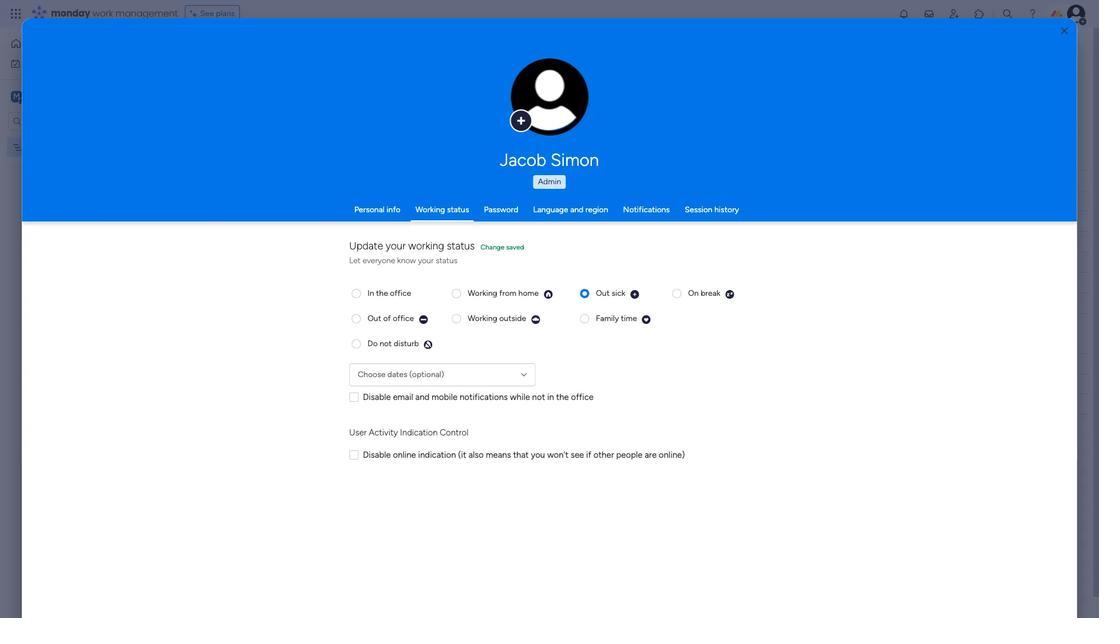 Task type: vqa. For each thing, say whether or not it's contained in the screenshot.
18 to the top
no



Task type: locate. For each thing, give the bounding box(es) containing it.
1 horizontal spatial and
[[416, 392, 430, 402]]

workspace image
[[11, 90, 22, 103]]

see plans button
[[185, 5, 240, 22]]

and left keep
[[381, 64, 395, 73]]

2 vertical spatial your
[[418, 256, 434, 266]]

1 vertical spatial out
[[368, 314, 381, 323]]

my work image
[[10, 58, 21, 68]]

working
[[409, 240, 444, 253]]

17
[[580, 217, 587, 226]]

preview image up disturb
[[419, 315, 429, 324]]

2 horizontal spatial preview image
[[642, 315, 652, 324]]

0 horizontal spatial of
[[239, 64, 246, 73]]

session history
[[685, 205, 740, 215]]

password link
[[484, 205, 519, 215]]

region
[[586, 205, 609, 215]]

1 horizontal spatial preview image
[[630, 290, 640, 299]]

working left outside
[[468, 314, 498, 323]]

1 horizontal spatial change
[[526, 103, 552, 112]]

manage any type of project. assign owners, set timelines and keep track of where your project stands.
[[175, 64, 541, 73]]

preview image for out sick
[[630, 290, 640, 299]]

working from home
[[468, 288, 539, 298]]

1 vertical spatial and
[[571, 205, 584, 215]]

date
[[574, 176, 590, 185]]

your
[[470, 64, 486, 73], [386, 240, 406, 253], [418, 256, 434, 266]]

nov 17
[[564, 217, 587, 226]]

password
[[484, 205, 519, 215]]

track
[[416, 64, 434, 73]]

0 vertical spatial see
[[200, 9, 214, 18]]

preview image right the break at the top
[[726, 290, 735, 299]]

of right track
[[436, 64, 443, 73]]

disable down choose
[[363, 392, 391, 402]]

do not disturb
[[368, 339, 419, 349]]

choose dates (optional)
[[358, 370, 444, 379]]

preview image right time
[[642, 315, 652, 324]]

picture
[[539, 113, 562, 122]]

monday
[[51, 7, 90, 20]]

office up disturb
[[393, 314, 414, 323]]

home image
[[10, 38, 22, 49]]

0 vertical spatial disable
[[363, 392, 391, 402]]

that
[[513, 450, 529, 460]]

time
[[621, 314, 637, 323]]

1 vertical spatial change
[[481, 243, 505, 251]]

help image
[[1028, 8, 1039, 19]]

status
[[447, 205, 469, 215], [447, 240, 475, 253], [436, 256, 458, 266]]

work
[[93, 7, 113, 20]]

1 vertical spatial disable
[[363, 450, 391, 460]]

2 horizontal spatial and
[[571, 205, 584, 215]]

0 vertical spatial your
[[470, 64, 486, 73]]

office right "in"
[[571, 392, 594, 402]]

1 horizontal spatial your
[[418, 256, 434, 266]]

are
[[645, 450, 657, 460]]

email
[[393, 392, 413, 402]]

family time
[[596, 314, 637, 323]]

collapse board header image
[[1065, 85, 1074, 94]]

column information image
[[518, 359, 528, 369]]

1 horizontal spatial of
[[383, 314, 391, 323]]

online
[[393, 450, 416, 460]]

1 vertical spatial office
[[393, 314, 414, 323]]

disable
[[363, 392, 391, 402], [363, 450, 391, 460]]

0 vertical spatial out
[[596, 288, 610, 298]]

see left plans
[[200, 9, 214, 18]]

1 vertical spatial the
[[556, 392, 569, 402]]

preview image
[[726, 290, 735, 299], [419, 315, 429, 324], [531, 315, 541, 324], [424, 340, 434, 350]]

preview image for out of office
[[419, 315, 429, 324]]

1 vertical spatial status
[[447, 240, 475, 253]]

office up out of office in the bottom of the page
[[390, 288, 411, 298]]

and up the "nov 17"
[[571, 205, 584, 215]]

2 horizontal spatial your
[[470, 64, 486, 73]]

2 disable from the top
[[363, 450, 391, 460]]

and right email
[[416, 392, 430, 402]]

the right in
[[376, 288, 388, 298]]

0 horizontal spatial change
[[481, 243, 505, 251]]

let
[[349, 256, 361, 266]]

preview image right sick
[[630, 290, 640, 299]]

online)
[[659, 450, 685, 460]]

1 horizontal spatial not
[[532, 392, 545, 402]]

outside
[[500, 314, 526, 323]]

your down working
[[418, 256, 434, 266]]

status down working
[[436, 256, 458, 266]]

1 vertical spatial see
[[522, 63, 536, 73]]

out of office
[[368, 314, 414, 323]]

working left from
[[468, 288, 498, 298]]

working outside
[[468, 314, 526, 323]]

family
[[596, 314, 619, 323]]

change profile picture button
[[511, 58, 589, 136]]

in
[[368, 288, 374, 298]]

working down password link at the top of page
[[471, 217, 501, 226]]

type
[[220, 64, 237, 73]]

not
[[380, 339, 392, 349], [532, 392, 545, 402]]

1 disable from the top
[[363, 392, 391, 402]]

not
[[474, 196, 488, 206]]

of
[[239, 64, 246, 73], [436, 64, 443, 73], [383, 314, 391, 323]]

select product image
[[10, 8, 22, 19]]

preview image
[[544, 290, 553, 299], [630, 290, 640, 299], [642, 315, 652, 324]]

your right where
[[470, 64, 486, 73]]

notifications
[[460, 392, 508, 402]]

change inside 'update your working status change saved let everyone know your status'
[[481, 243, 505, 251]]

disable down the activity at left bottom
[[363, 450, 391, 460]]

0 vertical spatial office
[[390, 288, 411, 298]]

notifications image
[[899, 8, 910, 19]]

status left not
[[447, 205, 469, 215]]

of right the type
[[239, 64, 246, 73]]

change left the saved
[[481, 243, 505, 251]]

see
[[571, 450, 584, 460]]

disable email and mobile notifications while not in the office
[[363, 392, 594, 402]]

out up do
[[368, 314, 381, 323]]

0 vertical spatial and
[[381, 64, 395, 73]]

done
[[486, 237, 505, 247]]

assign
[[278, 64, 302, 73]]

in the office
[[368, 288, 411, 298]]

0 horizontal spatial out
[[368, 314, 381, 323]]

preview image right outside
[[531, 315, 541, 324]]

working
[[416, 205, 445, 215], [471, 217, 501, 226], [468, 288, 498, 298], [468, 314, 498, 323]]

mobile
[[432, 392, 458, 402]]

1 horizontal spatial see
[[522, 63, 536, 73]]

1 horizontal spatial out
[[596, 288, 610, 298]]

of down in the office
[[383, 314, 391, 323]]

1 vertical spatial your
[[386, 240, 406, 253]]

saved
[[506, 243, 524, 251]]

on
[[689, 288, 699, 298]]

preview image up "owner"
[[424, 340, 434, 350]]

working for working on it
[[471, 217, 501, 226]]

option
[[0, 137, 146, 139]]

working up working
[[416, 205, 445, 215]]

project
[[488, 64, 514, 73]]

0 horizontal spatial the
[[376, 288, 388, 298]]

0 horizontal spatial preview image
[[544, 290, 553, 299]]

working for working status
[[416, 205, 445, 215]]

out for out of office
[[368, 314, 381, 323]]

not left "in"
[[532, 392, 545, 402]]

out
[[596, 288, 610, 298], [368, 314, 381, 323]]

your up know
[[386, 240, 406, 253]]

working for working from home
[[468, 288, 498, 298]]

0 vertical spatial change
[[526, 103, 552, 112]]

and
[[381, 64, 395, 73], [571, 205, 584, 215], [416, 392, 430, 402]]

0 horizontal spatial see
[[200, 9, 214, 18]]

see left more
[[522, 63, 536, 73]]

means
[[486, 450, 511, 460]]

not right do
[[380, 339, 392, 349]]

any
[[206, 64, 219, 73]]

apps image
[[974, 8, 986, 19]]

0 horizontal spatial not
[[380, 339, 392, 349]]

won't
[[548, 450, 569, 460]]

while
[[510, 392, 530, 402]]

change inside change profile picture
[[526, 103, 552, 112]]

nov
[[564, 217, 578, 226]]

preview image right home
[[544, 290, 553, 299]]

out left sick
[[596, 288, 610, 298]]

see inside button
[[200, 9, 214, 18]]

status left the done
[[447, 240, 475, 253]]

disable for disable email and mobile notifications while not in the office
[[363, 392, 391, 402]]

the
[[376, 288, 388, 298], [556, 392, 569, 402]]

the right "in"
[[556, 392, 569, 402]]

office for out of office
[[393, 314, 414, 323]]

1 horizontal spatial the
[[556, 392, 569, 402]]

list box
[[0, 135, 146, 312]]

invite members image
[[949, 8, 961, 19]]

admin
[[538, 177, 562, 187]]

project
[[217, 217, 242, 227]]

see
[[200, 9, 214, 18], [522, 63, 536, 73]]

2 vertical spatial office
[[571, 392, 594, 402]]

change
[[526, 103, 552, 112], [481, 243, 505, 251]]

change up picture
[[526, 103, 552, 112]]

0 vertical spatial the
[[376, 288, 388, 298]]

project.
[[248, 64, 276, 73]]

simon
[[551, 150, 599, 171]]



Task type: describe. For each thing, give the bounding box(es) containing it.
disturb
[[394, 339, 419, 349]]

disable for disable online indication (it also means that you won't see if other people are online)
[[363, 450, 391, 460]]

see plans
[[200, 9, 235, 18]]

choose
[[358, 370, 386, 379]]

search everything image
[[1002, 8, 1014, 19]]

update
[[349, 240, 383, 253]]

jacob simon image
[[1068, 5, 1086, 23]]

monday work management
[[51, 7, 178, 20]]

notifications
[[624, 205, 670, 215]]

close image
[[1062, 27, 1069, 35]]

jacob simon
[[500, 150, 599, 171]]

also
[[469, 450, 484, 460]]

from
[[500, 288, 517, 298]]

jacob simon button
[[392, 150, 707, 171]]

Status field
[[481, 358, 510, 370]]

keep
[[397, 64, 414, 73]]

where
[[445, 64, 468, 73]]

language
[[534, 205, 569, 215]]

in
[[548, 392, 554, 402]]

language and region
[[534, 205, 609, 215]]

2 vertical spatial and
[[416, 392, 430, 402]]

language and region link
[[534, 205, 609, 215]]

indication
[[418, 450, 456, 460]]

started
[[490, 196, 517, 206]]

do
[[368, 339, 378, 349]]

0 horizontal spatial your
[[386, 240, 406, 253]]

you
[[531, 450, 545, 460]]

notifications link
[[624, 205, 670, 215]]

working status
[[416, 205, 469, 215]]

2 horizontal spatial of
[[436, 64, 443, 73]]

0 vertical spatial not
[[380, 339, 392, 349]]

profile
[[553, 103, 574, 112]]

preview image for family time
[[642, 315, 652, 324]]

disable online indication (it also means that you won't see if other people are online)
[[363, 450, 685, 460]]

0 vertical spatial status
[[447, 205, 469, 215]]

see more
[[522, 63, 557, 73]]

know
[[397, 256, 416, 266]]

user
[[349, 428, 367, 438]]

update your working status change saved let everyone know your status
[[349, 240, 524, 266]]

(it
[[458, 450, 467, 460]]

plans
[[216, 9, 235, 18]]

personal info link
[[355, 205, 401, 215]]

preview image for on break
[[726, 290, 735, 299]]

sick
[[612, 288, 626, 298]]

out for out sick
[[596, 288, 610, 298]]

working on it
[[471, 217, 519, 226]]

see more link
[[521, 62, 558, 74]]

session
[[685, 205, 713, 215]]

other
[[594, 450, 614, 460]]

jacob
[[500, 150, 547, 171]]

activity
[[369, 428, 398, 438]]

on
[[503, 217, 512, 226]]

Due date field
[[555, 174, 593, 187]]

history
[[715, 205, 740, 215]]

inbox image
[[924, 8, 935, 19]]

due
[[557, 176, 572, 185]]

preview image for do not disturb
[[424, 340, 434, 350]]

personal
[[355, 205, 385, 215]]

control
[[440, 428, 469, 438]]

project 1
[[217, 217, 248, 227]]

on break
[[689, 288, 721, 298]]

due date
[[557, 176, 590, 185]]

it
[[514, 217, 519, 226]]

1 vertical spatial not
[[532, 392, 545, 402]]

set
[[334, 64, 345, 73]]

if
[[587, 450, 592, 460]]

timelines
[[347, 64, 379, 73]]

2 vertical spatial status
[[436, 256, 458, 266]]

home
[[519, 288, 539, 298]]

owners,
[[304, 64, 332, 73]]

see for see plans
[[200, 9, 214, 18]]

more
[[538, 63, 557, 73]]

preview image for working from home
[[544, 290, 553, 299]]

0 horizontal spatial and
[[381, 64, 395, 73]]

personal info
[[355, 205, 401, 215]]

out sick
[[596, 288, 626, 298]]

status
[[484, 359, 507, 369]]

indication
[[400, 428, 438, 438]]

people
[[617, 450, 643, 460]]

everyone
[[363, 256, 395, 266]]

office for in the office
[[390, 288, 411, 298]]

see for see more
[[522, 63, 536, 73]]

user activity indication control
[[349, 428, 469, 438]]

preview image for working outside
[[531, 315, 541, 324]]

1
[[244, 217, 248, 227]]

session history link
[[685, 205, 740, 215]]

manage
[[175, 64, 204, 73]]

info
[[387, 205, 401, 215]]

stands.
[[516, 64, 541, 73]]

dates
[[388, 370, 408, 379]]

(optional)
[[410, 370, 444, 379]]

Owner field
[[414, 358, 444, 370]]

change profile picture
[[526, 103, 574, 122]]

working for working outside
[[468, 314, 498, 323]]

management
[[116, 7, 178, 20]]



